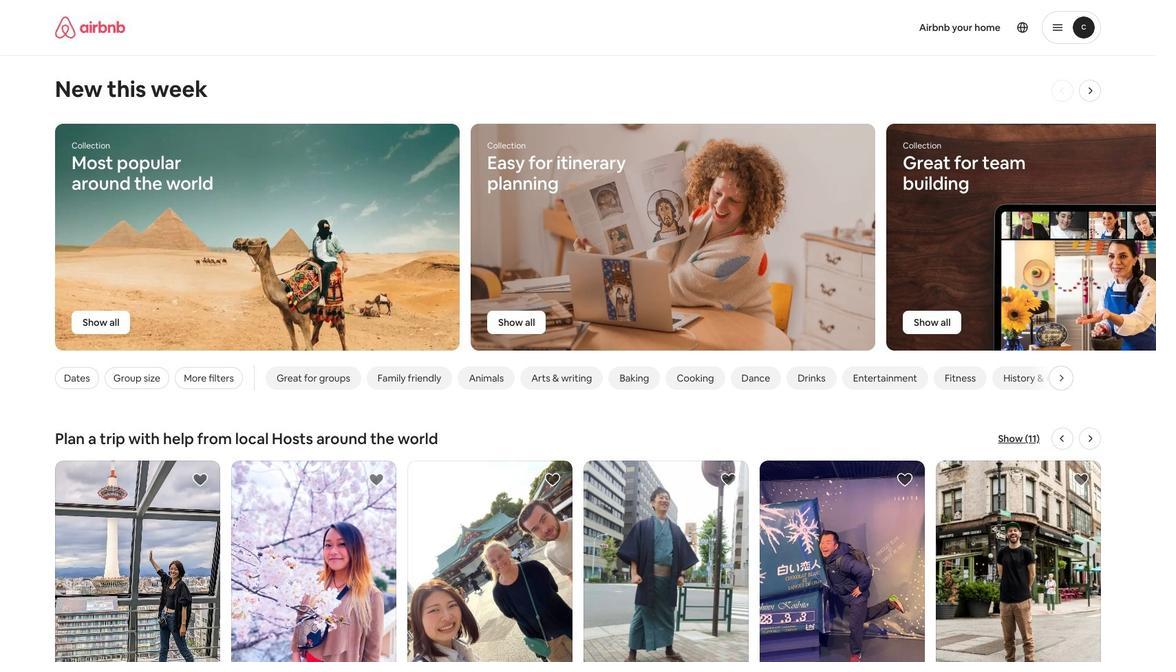 Task type: vqa. For each thing, say whether or not it's contained in the screenshot.
– corresponding to Mooresville, North Carolina 304 miles away 5 nights · Nov 5 – 10
no



Task type: locate. For each thing, give the bounding box(es) containing it.
new this week group
[[0, 123, 1156, 352]]

cooking element
[[677, 372, 714, 385]]

dance element
[[742, 372, 770, 385]]

1 horizontal spatial save this experience image
[[721, 472, 737, 489]]

save this experience image
[[368, 472, 385, 489], [544, 472, 561, 489], [897, 472, 913, 489], [1073, 472, 1090, 489]]

4 save this experience image from the left
[[1073, 472, 1090, 489]]

drinks element
[[798, 372, 826, 385]]

animals element
[[469, 372, 504, 385]]

0 horizontal spatial save this experience image
[[192, 472, 209, 489]]

2 save this experience image from the left
[[544, 472, 561, 489]]

save this experience image
[[192, 472, 209, 489], [721, 472, 737, 489]]

entertainment element
[[853, 372, 917, 385]]

2 save this experience image from the left
[[721, 472, 737, 489]]

profile element
[[698, 0, 1101, 55]]

3 save this experience image from the left
[[897, 472, 913, 489]]



Task type: describe. For each thing, give the bounding box(es) containing it.
1 save this experience image from the left
[[368, 472, 385, 489]]

arts & writing element
[[531, 372, 592, 385]]

great for groups element
[[277, 372, 350, 385]]

fitness element
[[945, 372, 976, 385]]

family friendly element
[[378, 372, 441, 385]]

1 save this experience image from the left
[[192, 472, 209, 489]]

baking element
[[620, 372, 649, 385]]

history & culture element
[[1004, 372, 1077, 385]]



